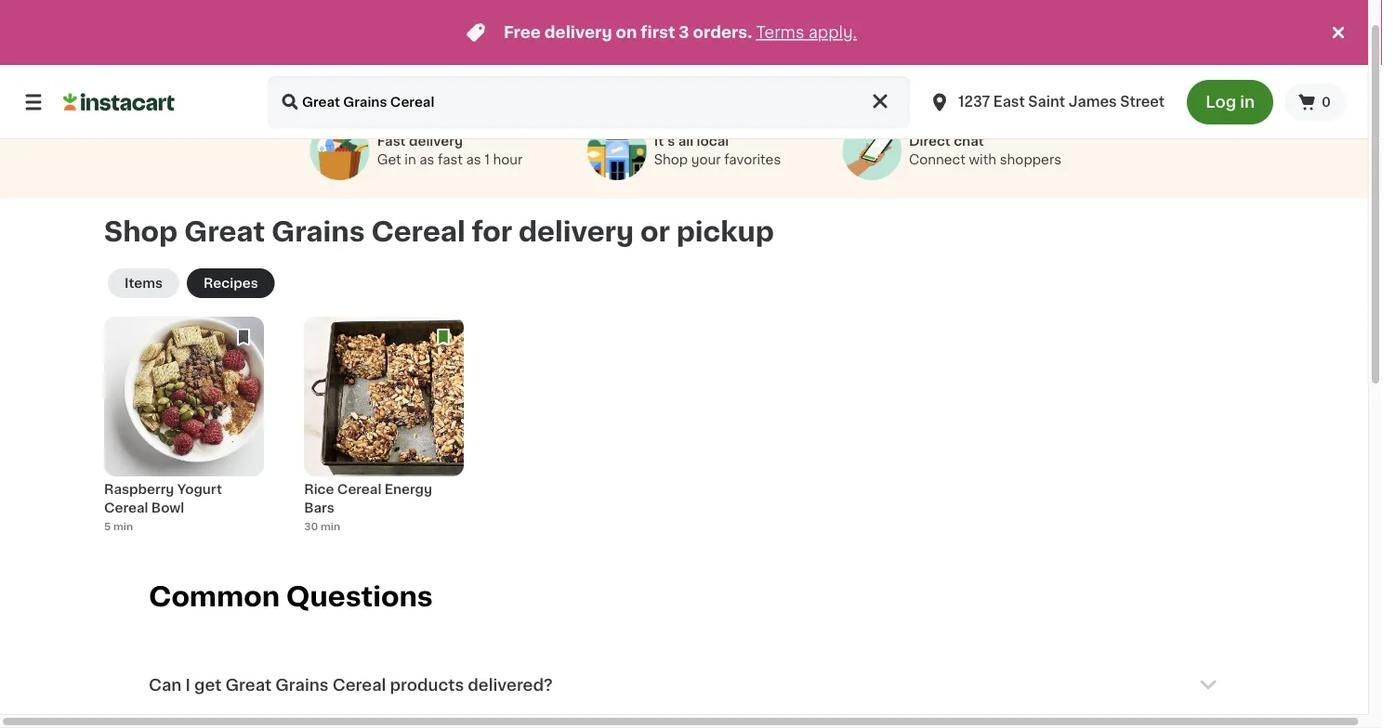 Task type: locate. For each thing, give the bounding box(es) containing it.
recipe card group containing raspberry yogurt cereal bowl
[[104, 317, 264, 546]]

grains inside dropdown button
[[275, 678, 329, 694]]

for
[[472, 219, 512, 245]]

1 vertical spatial great
[[225, 678, 272, 694]]

delivery
[[545, 25, 612, 40], [409, 135, 463, 148], [519, 219, 634, 245]]

delivery left on
[[545, 25, 612, 40]]

2 recipe card group from the left
[[304, 317, 464, 546]]

cereal left products
[[332, 678, 386, 694]]

min for bowl
[[113, 522, 133, 533]]

terms apply. link
[[756, 25, 857, 40]]

grains
[[271, 219, 365, 245], [275, 678, 329, 694]]

great inside dropdown button
[[225, 678, 272, 694]]

0 horizontal spatial min
[[113, 522, 133, 533]]

1 vertical spatial grains
[[275, 678, 329, 694]]

0 vertical spatial great
[[184, 219, 265, 245]]

on
[[616, 25, 637, 40]]

orders.
[[693, 25, 752, 40]]

items
[[125, 277, 163, 290]]

5 min
[[104, 522, 133, 533]]

cereal left for
[[371, 219, 465, 245]]

direct
[[909, 135, 951, 148]]

0 button
[[1285, 84, 1346, 121]]

can
[[149, 678, 182, 694]]

recipes button
[[187, 269, 275, 299]]

cereal
[[371, 219, 465, 245], [337, 484, 381, 497], [104, 502, 148, 515], [332, 678, 386, 694]]

common
[[149, 585, 280, 611]]

1 horizontal spatial min
[[321, 522, 340, 533]]

cereal up 5 min on the bottom left
[[104, 502, 148, 515]]

delivery inside 'limited time offer' region
[[545, 25, 612, 40]]

2 min from the left
[[321, 522, 340, 533]]

shop great grains cereal for delivery or pickup
[[104, 219, 774, 245]]

None search field
[[268, 76, 910, 128]]

fast delivery
[[377, 135, 463, 148]]

min for bars
[[321, 522, 340, 533]]

all
[[678, 135, 694, 148]]

cereal inside dropdown button
[[332, 678, 386, 694]]

delivery left the or
[[519, 219, 634, 245]]

delivery right fast
[[409, 135, 463, 148]]

energy
[[385, 484, 432, 497]]

min
[[113, 522, 133, 533], [321, 522, 340, 533]]

0
[[1322, 96, 1331, 109]]

min right 5
[[113, 522, 133, 533]]

or
[[640, 219, 670, 245]]

great up recipes 'button'
[[184, 219, 265, 245]]

direct chat
[[909, 135, 984, 148]]

great
[[184, 219, 265, 245], [225, 678, 272, 694]]

1237 east saint james street button
[[918, 76, 1176, 128], [929, 76, 1165, 128]]

min right 30
[[321, 522, 340, 533]]

east
[[993, 95, 1025, 109]]

0 vertical spatial delivery
[[545, 25, 612, 40]]

cereal right rice
[[337, 484, 381, 497]]

recipe card group
[[104, 317, 264, 546], [304, 317, 464, 546]]

3
[[679, 25, 689, 40]]

1237 east saint james street
[[958, 95, 1165, 109]]

can i get great grains cereal products delivered? button
[[149, 653, 1220, 720]]

in
[[1240, 94, 1255, 110]]

rice cereal energy bars
[[304, 484, 432, 515]]

great right get
[[225, 678, 272, 694]]

get
[[194, 678, 222, 694]]

fast
[[377, 135, 406, 148]]

1 recipe card group from the left
[[104, 317, 264, 546]]

recipes
[[204, 277, 258, 290]]

1 min from the left
[[113, 522, 133, 533]]

items button
[[108, 269, 179, 299]]

delivery for free
[[545, 25, 612, 40]]

0 horizontal spatial recipe card group
[[104, 317, 264, 546]]

1 vertical spatial delivery
[[409, 135, 463, 148]]

cereal inside raspberry yogurt cereal bowl
[[104, 502, 148, 515]]

street
[[1120, 95, 1165, 109]]

1 horizontal spatial recipe card group
[[304, 317, 464, 546]]

apply.
[[809, 25, 857, 40]]



Task type: describe. For each thing, give the bounding box(es) containing it.
log in button
[[1187, 80, 1274, 125]]

instacart logo image
[[63, 91, 175, 113]]

free
[[504, 25, 541, 40]]

log in
[[1206, 94, 1255, 110]]

products
[[390, 678, 464, 694]]

limited time offer region
[[0, 0, 1327, 65]]

delivered?
[[468, 678, 553, 694]]

30
[[304, 522, 318, 533]]

it's
[[654, 135, 675, 148]]

questions
[[286, 585, 433, 611]]

delivery for fast
[[409, 135, 463, 148]]

rice
[[304, 484, 334, 497]]

it's all local
[[654, 135, 729, 148]]

recipe card group containing rice cereal energy bars
[[304, 317, 464, 546]]

0 vertical spatial grains
[[271, 219, 365, 245]]

i
[[185, 678, 190, 694]]

chat
[[954, 135, 984, 148]]

james
[[1069, 95, 1117, 109]]

terms
[[756, 25, 805, 40]]

free delivery on first 3 orders. terms apply.
[[504, 25, 857, 40]]

bowl
[[151, 502, 184, 515]]

5
[[104, 522, 111, 533]]

can i get great grains cereal products delivered?
[[149, 678, 553, 694]]

raspberry
[[104, 484, 174, 497]]

first
[[641, 25, 675, 40]]

cereal inside rice cereal energy bars
[[337, 484, 381, 497]]

saint
[[1028, 95, 1065, 109]]

2 vertical spatial delivery
[[519, 219, 634, 245]]

raspberry yogurt cereal bowl
[[104, 484, 222, 515]]

30 min
[[304, 522, 340, 533]]

yogurt
[[177, 484, 222, 497]]

Search field
[[268, 76, 910, 128]]

pickup
[[676, 219, 774, 245]]

bars
[[304, 502, 334, 515]]

1 1237 east saint james street button from the left
[[918, 76, 1176, 128]]

shop
[[104, 219, 178, 245]]

log
[[1206, 94, 1236, 110]]

common questions
[[149, 585, 433, 611]]

1237
[[958, 95, 990, 109]]

2 1237 east saint james street button from the left
[[929, 76, 1165, 128]]

local
[[697, 135, 729, 148]]



Task type: vqa. For each thing, say whether or not it's contained in the screenshot.
they
no



